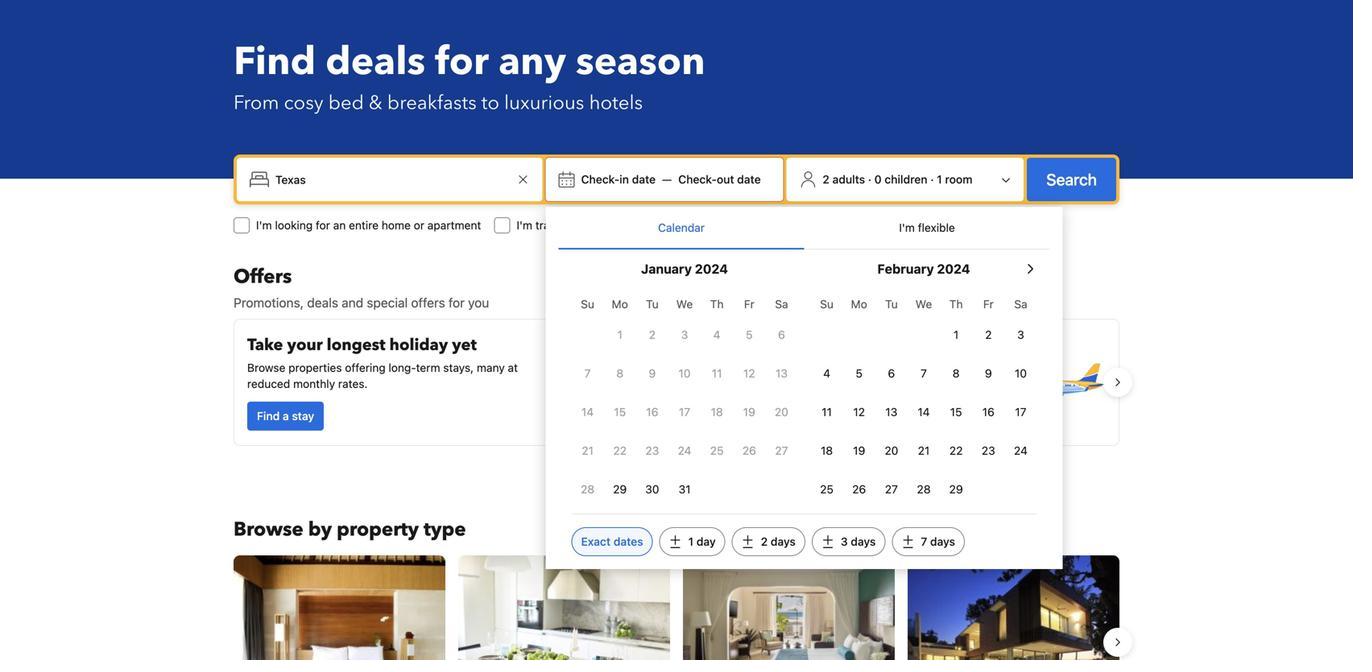 Task type: vqa. For each thing, say whether or not it's contained in the screenshot.


Task type: locate. For each thing, give the bounding box(es) containing it.
3 days from the left
[[930, 535, 955, 549]]

2 days
[[761, 535, 796, 549]]

1 16 from the left
[[646, 406, 659, 419]]

21 right 20 february 2024 "option"
[[918, 444, 930, 458]]

1 su from the left
[[581, 298, 595, 311]]

we up 3 january 2024 option
[[676, 298, 693, 311]]

mo
[[612, 298, 628, 311], [851, 298, 868, 311]]

27 right 26 january 2024 option
[[775, 444, 788, 458]]

1 vertical spatial to
[[770, 334, 786, 356]]

entire
[[349, 219, 379, 232]]

0 horizontal spatial to
[[482, 90, 499, 116]]

2 we from the left
[[916, 298, 932, 311]]

1 horizontal spatial mo
[[851, 298, 868, 311]]

0 horizontal spatial 24
[[678, 444, 692, 458]]

9 inside 'option'
[[649, 367, 656, 380]]

search for search
[[1047, 170, 1097, 189]]

i'm travelling for work
[[517, 219, 629, 232]]

dates
[[614, 535, 643, 549]]

12 inside 12 february 2024 checkbox
[[853, 406, 865, 419]]

20 inside checkbox
[[775, 406, 789, 419]]

1 horizontal spatial 16
[[983, 406, 995, 419]]

1 horizontal spatial 14
[[918, 406, 930, 419]]

date
[[632, 173, 656, 186], [737, 173, 761, 186]]

12 for 12 february 2024 checkbox
[[853, 406, 865, 419]]

0 horizontal spatial ·
[[868, 173, 872, 186]]

1 vertical spatial 11
[[822, 406, 832, 419]]

th up the 1 option
[[950, 298, 963, 311]]

deals
[[326, 35, 426, 88], [307, 295, 338, 311]]

10 for the 10 january 2024 checkbox
[[679, 367, 691, 380]]

1 vertical spatial 18
[[821, 444, 833, 458]]

5
[[746, 328, 753, 342], [856, 367, 863, 380]]

26 inside checkbox
[[852, 483, 866, 496]]

1 horizontal spatial ·
[[931, 173, 934, 186]]

your inside take your longest holiday yet browse properties offering long-term stays, many at reduced monthly rates.
[[287, 334, 323, 356]]

21 inside 21 january 2024 option
[[582, 444, 594, 458]]

check- up work
[[581, 173, 620, 186]]

1 23 from the left
[[646, 444, 659, 458]]

17 inside checkbox
[[679, 406, 690, 419]]

1 horizontal spatial 11
[[822, 406, 832, 419]]

2 29 from the left
[[950, 483, 963, 496]]

0 horizontal spatial 21
[[582, 444, 594, 458]]

0 horizontal spatial 26
[[743, 444, 756, 458]]

2 23 from the left
[[982, 444, 996, 458]]

7 days
[[921, 535, 955, 549]]

and inside offers promotions, deals and special offers for you
[[342, 295, 363, 311]]

exact dates
[[581, 535, 643, 549]]

flights
[[741, 219, 774, 232], [866, 361, 899, 375], [764, 410, 798, 423]]

28 inside option
[[917, 483, 931, 496]]

18
[[711, 406, 723, 419], [821, 444, 833, 458]]

0 horizontal spatial 15
[[614, 406, 626, 419]]

2 8 from the left
[[953, 367, 960, 380]]

29 inside checkbox
[[613, 483, 627, 496]]

9 left the 10 january 2024 checkbox
[[649, 367, 656, 380]]

19 January 2024 checkbox
[[733, 395, 766, 430]]

2 9 from the left
[[985, 367, 992, 380]]

for inside find deals for any season from cosy bed & breakfasts to luxurious hotels
[[435, 35, 489, 88]]

17 for the 17 january 2024 checkbox
[[679, 406, 690, 419]]

13 January 2024 checkbox
[[766, 356, 798, 392]]

29 for 29 january 2024 checkbox
[[613, 483, 627, 496]]

for for work
[[586, 219, 601, 232]]

0 horizontal spatial 5
[[746, 328, 753, 342]]

22 for 22 checkbox at the bottom left of page
[[613, 444, 627, 458]]

deals right promotions,
[[307, 295, 338, 311]]

0 vertical spatial 4
[[714, 328, 721, 342]]

i'm looking for flights
[[664, 219, 774, 232]]

th for february 2024
[[950, 298, 963, 311]]

1 horizontal spatial 4
[[823, 367, 831, 380]]

check- right —
[[678, 173, 717, 186]]

15 inside option
[[614, 406, 626, 419]]

1 mo from the left
[[612, 298, 628, 311]]

29 February 2024 checkbox
[[940, 472, 973, 508]]

0 horizontal spatial looking
[[275, 219, 313, 232]]

0 horizontal spatial we
[[676, 298, 693, 311]]

9 inside option
[[985, 367, 992, 380]]

19 left 20 february 2024 "option"
[[853, 444, 865, 458]]

days for 7 days
[[930, 535, 955, 549]]

19 inside checkbox
[[853, 444, 865, 458]]

2024 for january 2024
[[695, 261, 728, 277]]

3 inside 3 checkbox
[[1018, 328, 1025, 342]]

0 horizontal spatial th
[[710, 298, 724, 311]]

0 horizontal spatial 27
[[775, 444, 788, 458]]

6 right 5 january 2024 checkbox
[[778, 328, 785, 342]]

search inside region
[[707, 410, 744, 423]]

browse left by
[[234, 517, 304, 543]]

1 horizontal spatial 17
[[1015, 406, 1027, 419]]

0 vertical spatial and
[[342, 295, 363, 311]]

3 for february 2024
[[1018, 328, 1025, 342]]

15 inside checkbox
[[950, 406, 962, 419]]

23 inside option
[[982, 444, 996, 458]]

11 left 12 february 2024 checkbox
[[822, 406, 832, 419]]

21 January 2024 checkbox
[[572, 433, 604, 469]]

1 horizontal spatial 18
[[821, 444, 833, 458]]

1 horizontal spatial search
[[1047, 170, 1097, 189]]

for left 20 january 2024 checkbox
[[747, 410, 761, 423]]

0 horizontal spatial 12
[[744, 367, 755, 380]]

21 inside option
[[918, 444, 930, 458]]

1 24 from the left
[[678, 444, 692, 458]]

13 February 2024 checkbox
[[876, 395, 908, 430]]

season
[[576, 35, 705, 88]]

0 horizontal spatial grid
[[572, 288, 798, 508]]

1 15 from the left
[[614, 406, 626, 419]]

13 inside checkbox
[[776, 367, 788, 380]]

13 for "13" checkbox
[[776, 367, 788, 380]]

find left a at the bottom left of page
[[257, 410, 280, 423]]

17 inside checkbox
[[1015, 406, 1027, 419]]

1 9 from the left
[[649, 367, 656, 380]]

3 inside 3 january 2024 option
[[681, 328, 688, 342]]

24 for 24 february 2024 checkbox
[[1014, 444, 1028, 458]]

11 January 2024 checkbox
[[701, 356, 733, 392]]

24 right "23" option
[[1014, 444, 1028, 458]]

1 th from the left
[[710, 298, 724, 311]]

1 14 from the left
[[582, 406, 594, 419]]

27 January 2024 checkbox
[[766, 433, 798, 469]]

0 vertical spatial 12
[[744, 367, 755, 380]]

23 January 2024 checkbox
[[636, 433, 669, 469]]

10 left get
[[679, 367, 691, 380]]

0 vertical spatial region
[[221, 313, 1133, 453]]

to left 'luxurious'
[[482, 90, 499, 116]]

main content
[[221, 264, 1133, 661]]

13 right 12 february 2024 checkbox
[[886, 406, 898, 419]]

i'm inside button
[[899, 221, 915, 234]]

27 for 27 february 2024 checkbox
[[885, 483, 898, 496]]

29 inside checkbox
[[950, 483, 963, 496]]

grid for february
[[811, 288, 1037, 508]]

0 horizontal spatial tu
[[646, 298, 659, 311]]

1 horizontal spatial looking
[[683, 219, 721, 232]]

14 February 2024 checkbox
[[908, 395, 940, 430]]

22 inside checkbox
[[613, 444, 627, 458]]

7 January 2024 checkbox
[[572, 356, 604, 392]]

1 17 from the left
[[679, 406, 690, 419]]

fr up 5 january 2024 checkbox
[[744, 298, 755, 311]]

4 inside checkbox
[[823, 367, 831, 380]]

23 right 22 checkbox at the bottom left of page
[[646, 444, 659, 458]]

25 for 25 "checkbox"
[[710, 444, 724, 458]]

4 for 4 february 2024 checkbox
[[823, 367, 831, 380]]

browse by property type
[[234, 517, 466, 543]]

0 horizontal spatial 16
[[646, 406, 659, 419]]

0 horizontal spatial su
[[581, 298, 595, 311]]

12
[[744, 367, 755, 380], [853, 406, 865, 419]]

i'm looking for an entire home or apartment
[[256, 219, 481, 232]]

27 for 27 "option"
[[775, 444, 788, 458]]

11 inside option
[[822, 406, 832, 419]]

1 vertical spatial 26
[[852, 483, 866, 496]]

19 for '19' checkbox
[[853, 444, 865, 458]]

8 February 2024 checkbox
[[940, 356, 973, 392]]

1 vertical spatial 19
[[853, 444, 865, 458]]

25 inside 25 "checkbox"
[[710, 444, 724, 458]]

5 January 2024 checkbox
[[733, 317, 766, 353]]

fr for january 2024
[[744, 298, 755, 311]]

11
[[712, 367, 722, 380], [822, 406, 832, 419]]

0 vertical spatial to
[[482, 90, 499, 116]]

days for 2 days
[[771, 535, 796, 549]]

27 inside 27 february 2024 checkbox
[[885, 483, 898, 496]]

16 January 2024 checkbox
[[636, 395, 669, 430]]

any
[[499, 35, 566, 88]]

2 holiday from the left
[[884, 334, 942, 356]]

2 sa from the left
[[1014, 298, 1028, 311]]

12 down the away
[[744, 367, 755, 380]]

28 February 2024 checkbox
[[908, 472, 940, 508]]

11 for 11 checkbox
[[712, 367, 722, 380]]

26 left 27 february 2024 checkbox
[[852, 483, 866, 496]]

4 left the away
[[714, 328, 721, 342]]

and left book
[[815, 361, 834, 375]]

0 horizontal spatial 17
[[679, 406, 690, 419]]

1 10 from the left
[[679, 367, 691, 380]]

su up 7 checkbox
[[581, 298, 595, 311]]

9 January 2024 checkbox
[[636, 356, 669, 392]]

27
[[775, 444, 788, 458], [885, 483, 898, 496]]

1 8 from the left
[[617, 367, 624, 380]]

28 left 29 checkbox
[[917, 483, 931, 496]]

find
[[234, 35, 316, 88], [257, 410, 280, 423]]

15 right 14 checkbox
[[614, 406, 626, 419]]

7 inside checkbox
[[585, 367, 591, 380]]

16 for 16 february 2024 option
[[983, 406, 995, 419]]

1 horizontal spatial 22
[[950, 444, 963, 458]]

2 days from the left
[[851, 535, 876, 549]]

2 16 from the left
[[983, 406, 995, 419]]

2024 for february 2024
[[937, 261, 970, 277]]

13 inside 13 'checkbox'
[[886, 406, 898, 419]]

1 region from the top
[[221, 313, 1133, 453]]

1 horizontal spatial holiday
[[884, 334, 942, 356]]

1 sa from the left
[[775, 298, 788, 311]]

1 tu from the left
[[646, 298, 659, 311]]

1 horizontal spatial we
[[916, 298, 932, 311]]

1 22 from the left
[[613, 444, 627, 458]]

0 horizontal spatial and
[[342, 295, 363, 311]]

14 inside option
[[918, 406, 930, 419]]

check-in date button
[[575, 165, 662, 194]]

24
[[678, 444, 692, 458], [1014, 444, 1028, 458]]

13
[[776, 367, 788, 380], [886, 406, 898, 419]]

22 right "21" option
[[950, 444, 963, 458]]

2 17 from the left
[[1015, 406, 1027, 419]]

1 21 from the left
[[582, 444, 594, 458]]

0 vertical spatial flights
[[741, 219, 774, 232]]

1 horizontal spatial grid
[[811, 288, 1037, 508]]

9 right 8 checkbox on the right bottom of page
[[985, 367, 992, 380]]

a
[[283, 410, 289, 423]]

11 inside checkbox
[[712, 367, 722, 380]]

grid
[[572, 288, 798, 508], [811, 288, 1037, 508]]

1 horizontal spatial to
[[770, 334, 786, 356]]

12 for 12 january 2024 "checkbox"
[[744, 367, 755, 380]]

10 right 9 option
[[1015, 367, 1027, 380]]

3
[[681, 328, 688, 342], [1018, 328, 1025, 342], [841, 535, 848, 549]]

flights down check-out date button on the top
[[741, 219, 774, 232]]

24 right 23 january 2024 option
[[678, 444, 692, 458]]

6 January 2024 checkbox
[[766, 317, 798, 353]]

2 24 from the left
[[1014, 444, 1028, 458]]

by
[[308, 517, 332, 543]]

8 inside checkbox
[[953, 367, 960, 380]]

flights inside fly away to your dream holiday get inspired, compare and book flights with more flexibility
[[866, 361, 899, 375]]

for up breakfasts
[[435, 35, 489, 88]]

2 mo from the left
[[851, 298, 868, 311]]

looking for i'm
[[275, 219, 313, 232]]

27 inside 27 "option"
[[775, 444, 788, 458]]

28 for 28 checkbox
[[581, 483, 595, 496]]

8 for 8 checkbox on the right bottom of page
[[953, 367, 960, 380]]

8 inside option
[[617, 367, 624, 380]]

1 fr from the left
[[744, 298, 755, 311]]

for for an
[[316, 219, 330, 232]]

20 inside "option"
[[885, 444, 899, 458]]

sa
[[775, 298, 788, 311], [1014, 298, 1028, 311]]

26 January 2024 checkbox
[[733, 433, 766, 469]]

28 inside checkbox
[[581, 483, 595, 496]]

term
[[416, 361, 440, 375]]

12 February 2024 checkbox
[[843, 395, 876, 430]]

22 right 21 january 2024 option
[[613, 444, 627, 458]]

15 for 15 checkbox
[[950, 406, 962, 419]]

1 horizontal spatial 28
[[917, 483, 931, 496]]

6 left with at the bottom of page
[[888, 367, 895, 380]]

0 horizontal spatial sa
[[775, 298, 788, 311]]

7 down 28 february 2024 option
[[921, 535, 928, 549]]

3 down the 26 february 2024 checkbox
[[841, 535, 848, 549]]

2 horizontal spatial 3
[[1018, 328, 1025, 342]]

1 horizontal spatial 12
[[853, 406, 865, 419]]

17
[[679, 406, 690, 419], [1015, 406, 1027, 419]]

tab list containing calendar
[[559, 207, 1050, 251]]

looking left an
[[275, 219, 313, 232]]

7 left 8 option
[[585, 367, 591, 380]]

16 right 15 checkbox
[[983, 406, 995, 419]]

1 horizontal spatial i'm
[[517, 219, 533, 232]]

2024
[[695, 261, 728, 277], [937, 261, 970, 277]]

0 horizontal spatial 2024
[[695, 261, 728, 277]]

2 su from the left
[[820, 298, 834, 311]]

—
[[662, 173, 672, 186]]

1 vertical spatial 20
[[885, 444, 899, 458]]

1 looking from the left
[[275, 219, 313, 232]]

1 vertical spatial find
[[257, 410, 280, 423]]

5 for 5 february 2024 checkbox
[[856, 367, 863, 380]]

1 horizontal spatial your
[[790, 334, 825, 356]]

1 vertical spatial 13
[[886, 406, 898, 419]]

1 horizontal spatial fr
[[983, 298, 994, 311]]

we down february 2024
[[916, 298, 932, 311]]

find a stay
[[257, 410, 314, 423]]

7 inside 'checkbox'
[[921, 367, 927, 380]]

2 vertical spatial flights
[[764, 410, 798, 423]]

browse
[[247, 361, 285, 375], [234, 517, 304, 543]]

we
[[676, 298, 693, 311], [916, 298, 932, 311]]

to inside find deals for any season from cosy bed & breakfasts to luxurious hotels
[[482, 90, 499, 116]]

26 inside option
[[743, 444, 756, 458]]

2 22 from the left
[[950, 444, 963, 458]]

1 left 2 january 2024 option
[[618, 328, 623, 342]]

0 horizontal spatial 22
[[613, 444, 627, 458]]

1 horizontal spatial 29
[[950, 483, 963, 496]]

mo up dream
[[851, 298, 868, 311]]

14 for 14 option
[[918, 406, 930, 419]]

1 vertical spatial flights
[[866, 361, 899, 375]]

26 February 2024 checkbox
[[843, 472, 876, 508]]

1 vertical spatial 25
[[820, 483, 834, 496]]

i'm left the travelling on the left top of page
[[517, 219, 533, 232]]

properties
[[289, 361, 342, 375]]

0 vertical spatial search
[[1047, 170, 1097, 189]]

20 left "21" option
[[885, 444, 899, 458]]

2 left adults
[[823, 173, 830, 186]]

1 we from the left
[[676, 298, 693, 311]]

flights left with at the bottom of page
[[866, 361, 899, 375]]

27 February 2024 checkbox
[[876, 472, 908, 508]]

stays,
[[443, 361, 474, 375]]

search inside button
[[1047, 170, 1097, 189]]

2 right day
[[761, 535, 768, 549]]

5 inside 5 february 2024 checkbox
[[856, 367, 863, 380]]

tu for january
[[646, 298, 659, 311]]

january
[[641, 261, 692, 277]]

find for a
[[257, 410, 280, 423]]

sa up 6 january 2024 option
[[775, 298, 788, 311]]

10 for 10 february 2024 checkbox at bottom right
[[1015, 367, 1027, 380]]

more
[[926, 361, 953, 375]]

9
[[649, 367, 656, 380], [985, 367, 992, 380]]

2024 down flexible
[[937, 261, 970, 277]]

1 horizontal spatial 21
[[918, 444, 930, 458]]

19 right 18 january 2024 checkbox
[[743, 406, 756, 419]]

5 down dream
[[856, 367, 863, 380]]

17 right 16 february 2024 option
[[1015, 406, 1027, 419]]

days left 3 days
[[771, 535, 796, 549]]

26 right 25 "checkbox"
[[743, 444, 756, 458]]

14 left 15 option
[[582, 406, 594, 419]]

su up dream
[[820, 298, 834, 311]]

1 horizontal spatial 23
[[982, 444, 996, 458]]

11 down fly
[[712, 367, 722, 380]]

2 grid from the left
[[811, 288, 1037, 508]]

0 vertical spatial 20
[[775, 406, 789, 419]]

for inside region
[[747, 410, 761, 423]]

22 inside option
[[950, 444, 963, 458]]

23 inside option
[[646, 444, 659, 458]]

6 inside option
[[778, 328, 785, 342]]

1 holiday from the left
[[390, 334, 448, 356]]

1 horizontal spatial tu
[[885, 298, 898, 311]]

1 left day
[[688, 535, 694, 549]]

11 for 11 option
[[822, 406, 832, 419]]

1 horizontal spatial 27
[[885, 483, 898, 496]]

find for deals
[[234, 35, 316, 88]]

2 14 from the left
[[918, 406, 930, 419]]

4 inside checkbox
[[714, 328, 721, 342]]

19 inside 19 checkbox
[[743, 406, 756, 419]]

1 horizontal spatial 26
[[852, 483, 866, 496]]

1 28 from the left
[[581, 483, 595, 496]]

take
[[247, 334, 283, 356]]

1 vertical spatial 5
[[856, 367, 863, 380]]

8 left 9 'option'
[[617, 367, 624, 380]]

2 date from the left
[[737, 173, 761, 186]]

and
[[342, 295, 363, 311], [815, 361, 834, 375]]

room
[[945, 173, 973, 186]]

tu down february
[[885, 298, 898, 311]]

for
[[435, 35, 489, 88], [316, 219, 330, 232], [586, 219, 601, 232], [724, 219, 738, 232], [449, 295, 465, 311], [747, 410, 761, 423]]

10
[[679, 367, 691, 380], [1015, 367, 1027, 380]]

holiday up "term"
[[390, 334, 448, 356]]

bed
[[328, 90, 364, 116]]

10 inside 10 february 2024 checkbox
[[1015, 367, 1027, 380]]

2 21 from the left
[[918, 444, 930, 458]]

1 2024 from the left
[[695, 261, 728, 277]]

su for january
[[581, 298, 595, 311]]

18 left '19' checkbox
[[821, 444, 833, 458]]

0 horizontal spatial your
[[287, 334, 323, 356]]

search for flights
[[707, 410, 798, 423]]

flights up 27 "option"
[[764, 410, 798, 423]]

0 horizontal spatial 19
[[743, 406, 756, 419]]

2 28 from the left
[[917, 483, 931, 496]]

looking
[[275, 219, 313, 232], [683, 219, 721, 232]]

home
[[382, 219, 411, 232]]

2 th from the left
[[950, 298, 963, 311]]

15 for 15 option
[[614, 406, 626, 419]]

0 horizontal spatial 3
[[681, 328, 688, 342]]

1 horizontal spatial 25
[[820, 483, 834, 496]]

2 fr from the left
[[983, 298, 994, 311]]

date right the out
[[737, 173, 761, 186]]

0 horizontal spatial search
[[707, 410, 744, 423]]

28 left 29 january 2024 checkbox
[[581, 483, 595, 496]]

1 horizontal spatial 8
[[953, 367, 960, 380]]

0 horizontal spatial 18
[[711, 406, 723, 419]]

1 horizontal spatial days
[[851, 535, 876, 549]]

14 right 13 'checkbox'
[[918, 406, 930, 419]]

8 right 7 'checkbox'
[[953, 367, 960, 380]]

1 horizontal spatial sa
[[1014, 298, 1028, 311]]

to inside fly away to your dream holiday get inspired, compare and book flights with more flexibility
[[770, 334, 786, 356]]

tab list
[[559, 207, 1050, 251]]

0 vertical spatial 11
[[712, 367, 722, 380]]

10 inside checkbox
[[679, 367, 691, 380]]

1 vertical spatial deals
[[307, 295, 338, 311]]

2 15 from the left
[[950, 406, 962, 419]]

4 left book
[[823, 367, 831, 380]]

2 looking from the left
[[683, 219, 721, 232]]

12 inside 12 january 2024 "checkbox"
[[744, 367, 755, 380]]

dream
[[829, 334, 880, 356]]

compare
[[766, 361, 812, 375]]

13 right 12 january 2024 "checkbox"
[[776, 367, 788, 380]]

fr up the '2 february 2024' option
[[983, 298, 994, 311]]

0 horizontal spatial fr
[[744, 298, 755, 311]]

18 inside the 18 february 2024 option
[[821, 444, 833, 458]]

2024 down the i'm looking for flights
[[695, 261, 728, 277]]

4 for 4 checkbox
[[714, 328, 721, 342]]

travelling
[[536, 219, 583, 232]]

1 horizontal spatial su
[[820, 298, 834, 311]]

1 horizontal spatial 24
[[1014, 444, 1028, 458]]

· left 0
[[868, 173, 872, 186]]

20
[[775, 406, 789, 419], [885, 444, 899, 458]]

date right in
[[632, 173, 656, 186]]

search button
[[1027, 158, 1117, 201]]

deals inside offers promotions, deals and special offers for you
[[307, 295, 338, 311]]

find inside 'link'
[[257, 410, 280, 423]]

i'm
[[256, 219, 272, 232], [517, 219, 533, 232], [899, 221, 915, 234]]

days for 3 days
[[851, 535, 876, 549]]

2 horizontal spatial days
[[930, 535, 955, 549]]

4
[[714, 328, 721, 342], [823, 367, 831, 380]]

1 days from the left
[[771, 535, 796, 549]]

0 horizontal spatial 13
[[776, 367, 788, 380]]

region
[[221, 313, 1133, 453], [221, 549, 1133, 661]]

1 day
[[688, 535, 716, 549]]

25 for 25 checkbox
[[820, 483, 834, 496]]

7 right 6 february 2024 'option'
[[921, 367, 927, 380]]

24 January 2024 checkbox
[[669, 433, 701, 469]]

2 your from the left
[[790, 334, 825, 356]]

1 your from the left
[[287, 334, 323, 356]]

16 inside 16 january 2024 checkbox
[[646, 406, 659, 419]]

3 left fly
[[681, 328, 688, 342]]

3 for january 2024
[[681, 328, 688, 342]]

5 inside 5 january 2024 checkbox
[[746, 328, 753, 342]]

1 check- from the left
[[581, 173, 620, 186]]

17 February 2024 checkbox
[[1005, 395, 1037, 430]]

0 horizontal spatial 28
[[581, 483, 595, 496]]

0 horizontal spatial 14
[[582, 406, 594, 419]]

6 inside 'option'
[[888, 367, 895, 380]]

1 vertical spatial 4
[[823, 367, 831, 380]]

1 grid from the left
[[572, 288, 798, 508]]

1 vertical spatial region
[[221, 549, 1133, 661]]

0 vertical spatial find
[[234, 35, 316, 88]]

16 inside 16 february 2024 option
[[983, 406, 995, 419]]

0 vertical spatial 26
[[743, 444, 756, 458]]

deals up &
[[326, 35, 426, 88]]

2 2024 from the left
[[937, 261, 970, 277]]

your
[[287, 334, 323, 356], [790, 334, 825, 356]]

find up the from
[[234, 35, 316, 88]]

find inside find deals for any season from cosy bed & breakfasts to luxurious hotels
[[234, 35, 316, 88]]

for inside offers promotions, deals and special offers for you
[[449, 295, 465, 311]]

day
[[697, 535, 716, 549]]

i'm up offers
[[256, 219, 272, 232]]

sa for january 2024
[[775, 298, 788, 311]]

flexibility
[[697, 377, 743, 391]]

days down the 26 february 2024 checkbox
[[851, 535, 876, 549]]

1 horizontal spatial 6
[[888, 367, 895, 380]]

check-out date button
[[672, 165, 767, 194]]

16
[[646, 406, 659, 419], [983, 406, 995, 419]]

13 for 13 'checkbox'
[[886, 406, 898, 419]]

20 right 19 checkbox
[[775, 406, 789, 419]]

· right children
[[931, 173, 934, 186]]

25 inside 25 checkbox
[[820, 483, 834, 496]]

3 right the '2 february 2024' option
[[1018, 328, 1025, 342]]

mo up 1 january 2024 option
[[612, 298, 628, 311]]

tu
[[646, 298, 659, 311], [885, 298, 898, 311]]

take your longest holiday yet image
[[557, 333, 657, 433]]

25 right the '24 january 2024' checkbox
[[710, 444, 724, 458]]

to up compare
[[770, 334, 786, 356]]

2 tu from the left
[[885, 298, 898, 311]]

18 February 2024 checkbox
[[811, 433, 843, 469]]

1 date from the left
[[632, 173, 656, 186]]

2 10 from the left
[[1015, 367, 1027, 380]]

14 inside checkbox
[[582, 406, 594, 419]]

18 inside 18 january 2024 checkbox
[[711, 406, 723, 419]]

0 vertical spatial 19
[[743, 406, 756, 419]]

days
[[771, 535, 796, 549], [851, 535, 876, 549], [930, 535, 955, 549]]

type
[[424, 517, 466, 543]]

0 vertical spatial deals
[[326, 35, 426, 88]]

holiday
[[390, 334, 448, 356], [884, 334, 942, 356]]

for left work
[[586, 219, 601, 232]]

6
[[778, 328, 785, 342], [888, 367, 895, 380]]

0 vertical spatial 25
[[710, 444, 724, 458]]

21 for "21" option
[[918, 444, 930, 458]]

for down the out
[[724, 219, 738, 232]]

·
[[868, 173, 872, 186], [931, 173, 934, 186]]

24 February 2024 checkbox
[[1005, 433, 1037, 469]]

1 29 from the left
[[613, 483, 627, 496]]

your up properties
[[287, 334, 323, 356]]

1 vertical spatial and
[[815, 361, 834, 375]]

12 right 11 option
[[853, 406, 865, 419]]

tu up 2 january 2024 option
[[646, 298, 659, 311]]

i'm left flexible
[[899, 221, 915, 234]]

15 right 14 option
[[950, 406, 962, 419]]

days down 29 checkbox
[[930, 535, 955, 549]]

16 for 16 january 2024 checkbox
[[646, 406, 659, 419]]

26 for the 26 february 2024 checkbox
[[852, 483, 866, 496]]

1 horizontal spatial 5
[[856, 367, 863, 380]]

th for january 2024
[[710, 298, 724, 311]]

25 left the 26 february 2024 checkbox
[[820, 483, 834, 496]]

and inside fly away to your dream holiday get inspired, compare and book flights with more flexibility
[[815, 361, 834, 375]]

for left the you
[[449, 295, 465, 311]]

1 left the '2 february 2024' option
[[954, 328, 959, 342]]

5 right 4 checkbox
[[746, 328, 753, 342]]

1 vertical spatial search
[[707, 410, 744, 423]]

20 February 2024 checkbox
[[876, 433, 908, 469]]

0 horizontal spatial i'm
[[256, 219, 272, 232]]

we for january
[[676, 298, 693, 311]]

search for flights link
[[697, 402, 808, 431]]

0 horizontal spatial 8
[[617, 367, 624, 380]]



Task type: describe. For each thing, give the bounding box(es) containing it.
22 for 22 february 2024 option
[[950, 444, 963, 458]]

20 for 20 january 2024 checkbox
[[775, 406, 789, 419]]

21 February 2024 checkbox
[[908, 433, 940, 469]]

promotions,
[[234, 295, 304, 311]]

28 for 28 february 2024 option
[[917, 483, 931, 496]]

children
[[885, 173, 928, 186]]

exact
[[581, 535, 611, 549]]

3 January 2024 checkbox
[[669, 317, 701, 353]]

su for february
[[820, 298, 834, 311]]

30
[[645, 483, 659, 496]]

1 February 2024 checkbox
[[940, 317, 973, 353]]

grid for january
[[572, 288, 798, 508]]

2 check- from the left
[[678, 173, 717, 186]]

2 inside dropdown button
[[823, 173, 830, 186]]

11 February 2024 checkbox
[[811, 395, 843, 430]]

30 January 2024 checkbox
[[636, 472, 669, 508]]

Where are you going? field
[[269, 165, 514, 194]]

2 February 2024 checkbox
[[973, 317, 1005, 353]]

fly away to your dream holiday get inspired, compare and book flights with more flexibility
[[697, 334, 953, 391]]

browse inside take your longest holiday yet browse properties offering long-term stays, many at reduced monthly rates.
[[247, 361, 285, 375]]

i'm for i'm travelling for work
[[517, 219, 533, 232]]

25 February 2024 checkbox
[[811, 472, 843, 508]]

2 adults · 0 children · 1 room button
[[793, 164, 1018, 195]]

6 February 2024 checkbox
[[876, 356, 908, 392]]

in
[[620, 173, 629, 186]]

fr for february 2024
[[983, 298, 994, 311]]

23 for "23" option
[[982, 444, 996, 458]]

10 February 2024 checkbox
[[1005, 356, 1037, 392]]

calendar button
[[559, 207, 804, 249]]

holiday inside fly away to your dream holiday get inspired, compare and book flights with more flexibility
[[884, 334, 942, 356]]

offering
[[345, 361, 386, 375]]

region containing take your longest holiday yet
[[221, 313, 1133, 453]]

for for flights
[[724, 219, 738, 232]]

1 inside dropdown button
[[937, 173, 942, 186]]

an
[[333, 219, 346, 232]]

1 vertical spatial browse
[[234, 517, 304, 543]]

3 February 2024 checkbox
[[1005, 317, 1037, 353]]

5 February 2024 checkbox
[[843, 356, 876, 392]]

19 February 2024 checkbox
[[843, 433, 876, 469]]

23 February 2024 checkbox
[[973, 433, 1005, 469]]

7 for 7 'checkbox'
[[921, 367, 927, 380]]

take your longest holiday yet browse properties offering long-term stays, many at reduced monthly rates.
[[247, 334, 518, 391]]

work
[[604, 219, 629, 232]]

14 for 14 checkbox
[[582, 406, 594, 419]]

0
[[875, 173, 882, 186]]

i'm flexible
[[899, 221, 955, 234]]

cosy
[[284, 90, 324, 116]]

i'm for i'm looking for an entire home or apartment
[[256, 219, 272, 232]]

yet
[[452, 334, 477, 356]]

2 right 1 january 2024 option
[[649, 328, 656, 342]]

deals inside find deals for any season from cosy bed & breakfasts to luxurious hotels
[[326, 35, 426, 88]]

from
[[234, 90, 279, 116]]

20 for 20 february 2024 "option"
[[885, 444, 899, 458]]

at
[[508, 361, 518, 375]]

8 January 2024 checkbox
[[604, 356, 636, 392]]

find deals for any season from cosy bed & breakfasts to luxurious hotels
[[234, 35, 705, 116]]

23 for 23 january 2024 option
[[646, 444, 659, 458]]

monthly
[[293, 377, 335, 391]]

19 for 19 checkbox
[[743, 406, 756, 419]]

mo for february
[[851, 298, 868, 311]]

february 2024
[[878, 261, 970, 277]]

4 February 2024 checkbox
[[811, 356, 843, 392]]

16 February 2024 checkbox
[[973, 395, 1005, 430]]

29 for 29 checkbox
[[950, 483, 963, 496]]

24 for the '24 january 2024' checkbox
[[678, 444, 692, 458]]

2 adults · 0 children · 1 room
[[823, 173, 973, 186]]

calendar
[[658, 221, 705, 234]]

check-in date — check-out date
[[581, 173, 761, 186]]

31 January 2024 checkbox
[[669, 472, 701, 508]]

25 January 2024 checkbox
[[701, 433, 733, 469]]

you
[[468, 295, 489, 311]]

special
[[367, 295, 408, 311]]

your inside fly away to your dream holiday get inspired, compare and book flights with more flexibility
[[790, 334, 825, 356]]

&
[[369, 90, 382, 116]]

10 January 2024 checkbox
[[669, 356, 701, 392]]

28 January 2024 checkbox
[[572, 472, 604, 508]]

26 for 26 january 2024 option
[[743, 444, 756, 458]]

7 February 2024 checkbox
[[908, 356, 940, 392]]

out
[[717, 173, 734, 186]]

reduced
[[247, 377, 290, 391]]

i'm
[[664, 219, 680, 232]]

offers
[[411, 295, 445, 311]]

looking for i'm
[[683, 219, 721, 232]]

17 January 2024 checkbox
[[669, 395, 701, 430]]

1 horizontal spatial 3
[[841, 535, 848, 549]]

luxurious
[[504, 90, 584, 116]]

inspired,
[[718, 361, 763, 375]]

rates.
[[338, 377, 368, 391]]

9 for 9 'option'
[[649, 367, 656, 380]]

fly away to your dream holiday image
[[1006, 333, 1106, 433]]

apartment
[[428, 219, 481, 232]]

get
[[697, 361, 715, 375]]

20 January 2024 checkbox
[[766, 395, 798, 430]]

6 for 6 january 2024 option
[[778, 328, 785, 342]]

breakfasts
[[387, 90, 477, 116]]

mo for january
[[612, 298, 628, 311]]

february
[[878, 261, 934, 277]]

find a stay link
[[247, 402, 324, 431]]

many
[[477, 361, 505, 375]]

hotels
[[589, 90, 643, 116]]

long-
[[389, 361, 416, 375]]

18 January 2024 checkbox
[[701, 395, 733, 430]]

1 · from the left
[[868, 173, 872, 186]]

2 region from the top
[[221, 549, 1133, 661]]

longest
[[327, 334, 386, 356]]

i'm for i'm flexible
[[899, 221, 915, 234]]

5 for 5 january 2024 checkbox
[[746, 328, 753, 342]]

1 January 2024 checkbox
[[604, 317, 636, 353]]

14 January 2024 checkbox
[[572, 395, 604, 430]]

8 for 8 option
[[617, 367, 624, 380]]

2 right the 1 option
[[985, 328, 992, 342]]

2 · from the left
[[931, 173, 934, 186]]

tu for february
[[885, 298, 898, 311]]

i'm flexible button
[[804, 207, 1050, 249]]

12 January 2024 checkbox
[[733, 356, 766, 392]]

29 January 2024 checkbox
[[604, 472, 636, 508]]

flexible
[[918, 221, 955, 234]]

with
[[902, 361, 923, 375]]

22 February 2024 checkbox
[[940, 433, 973, 469]]

sa for february 2024
[[1014, 298, 1028, 311]]

18 for the 18 february 2024 option
[[821, 444, 833, 458]]

offers promotions, deals and special offers for you
[[234, 264, 489, 311]]

or
[[414, 219, 425, 232]]

book
[[837, 361, 863, 375]]

7 for 7 checkbox
[[585, 367, 591, 380]]

3 days
[[841, 535, 876, 549]]

31
[[679, 483, 691, 496]]

january 2024
[[641, 261, 728, 277]]

property
[[337, 517, 419, 543]]

fly
[[697, 334, 720, 356]]

17 for 17 checkbox
[[1015, 406, 1027, 419]]

18 for 18 january 2024 checkbox
[[711, 406, 723, 419]]

holiday inside take your longest holiday yet browse properties offering long-term stays, many at reduced monthly rates.
[[390, 334, 448, 356]]

15 January 2024 checkbox
[[604, 395, 636, 430]]

6 for 6 february 2024 'option'
[[888, 367, 895, 380]]

2 January 2024 checkbox
[[636, 317, 669, 353]]

stay
[[292, 410, 314, 423]]

15 February 2024 checkbox
[[940, 395, 973, 430]]

search for search for flights
[[707, 410, 744, 423]]

9 February 2024 checkbox
[[973, 356, 1005, 392]]

offers
[[234, 264, 292, 290]]

4 January 2024 checkbox
[[701, 317, 733, 353]]

we for february
[[916, 298, 932, 311]]

main content containing offers
[[221, 264, 1133, 661]]

21 for 21 january 2024 option
[[582, 444, 594, 458]]

22 January 2024 checkbox
[[604, 433, 636, 469]]

adults
[[833, 173, 865, 186]]

away
[[724, 334, 766, 356]]

9 for 9 option
[[985, 367, 992, 380]]

for for any
[[435, 35, 489, 88]]



